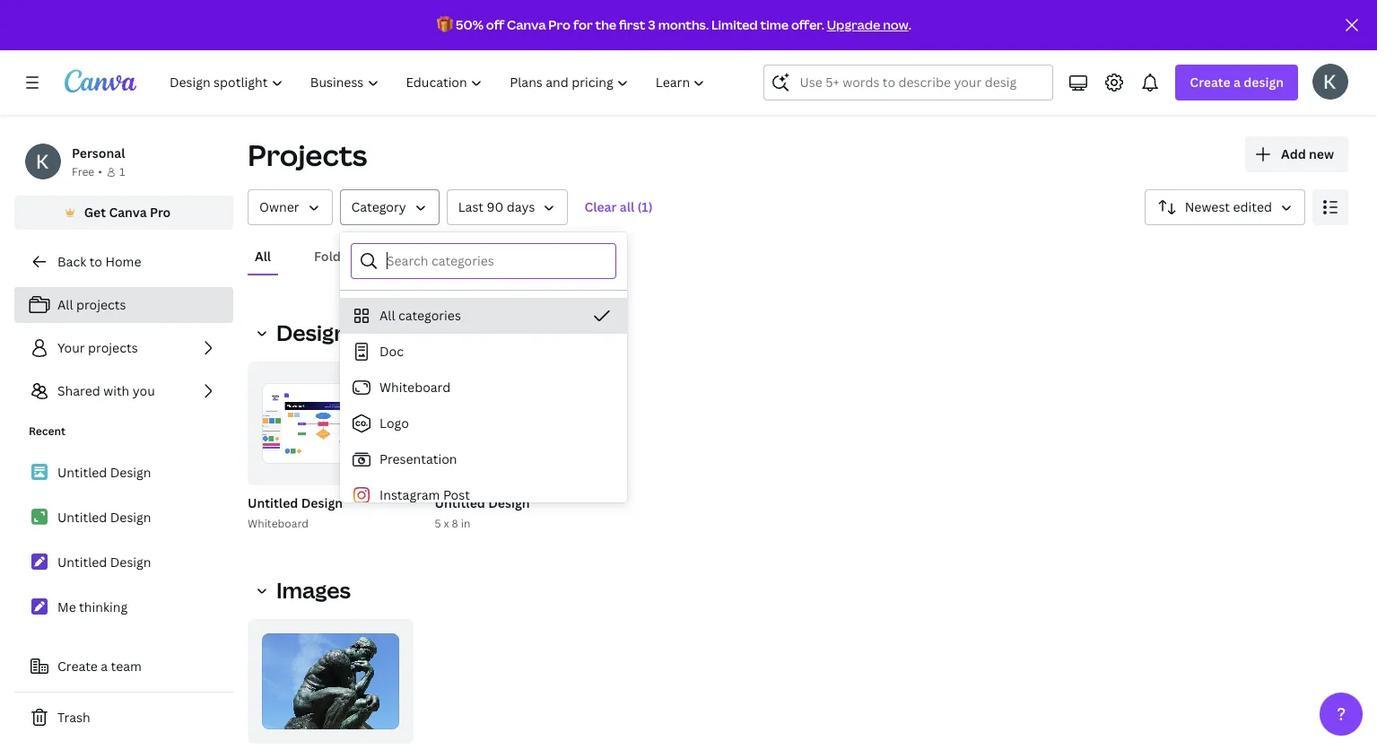 Task type: describe. For each thing, give the bounding box(es) containing it.
create a team
[[57, 658, 142, 675]]

•
[[98, 164, 102, 179]]

all button
[[248, 240, 278, 274]]

🎁
[[437, 16, 453, 33]]

personal
[[72, 144, 125, 162]]

clear
[[584, 198, 617, 215]]

projects
[[248, 135, 367, 174]]

me thinking
[[57, 598, 128, 616]]

images inside dropdown button
[[276, 575, 351, 605]]

projects for your projects
[[88, 339, 138, 356]]

in
[[461, 516, 470, 532]]

Search categories search field
[[387, 244, 605, 278]]

50%
[[456, 16, 484, 33]]

presentation
[[380, 450, 457, 467]]

all
[[620, 198, 635, 215]]

add new button
[[1245, 136, 1349, 172]]

Category button
[[340, 189, 439, 225]]

create for create a team
[[57, 658, 98, 675]]

list box containing all categories
[[340, 298, 627, 750]]

presentation option
[[340, 441, 627, 477]]

instagram post option
[[340, 477, 627, 513]]

create for create a design
[[1190, 74, 1231, 91]]

.
[[909, 16, 912, 33]]

your
[[57, 339, 85, 356]]

all for all categories
[[380, 307, 395, 324]]

3
[[648, 16, 656, 33]]

designs inside designs button
[[403, 248, 451, 265]]

untitled design for 2nd untitled design 'link' from the bottom of the page
[[57, 509, 151, 526]]

months.
[[658, 16, 709, 33]]

untitled for third untitled design 'link' from the top of the page
[[57, 554, 107, 571]]

to
[[89, 253, 102, 270]]

a for team
[[101, 658, 108, 675]]

Search search field
[[800, 66, 1018, 100]]

create a design button
[[1176, 65, 1298, 100]]

x
[[444, 516, 449, 532]]

all categories option
[[340, 298, 627, 334]]

🎁 50% off canva pro for the first 3 months. limited time offer. upgrade now .
[[437, 16, 912, 33]]

back
[[57, 253, 86, 270]]

0 vertical spatial canva
[[507, 16, 546, 33]]

you
[[133, 382, 155, 399]]

design inside the untitled design whiteboard
[[301, 495, 343, 512]]

0 vertical spatial pro
[[549, 16, 571, 33]]

instagram
[[380, 486, 440, 503]]

(1)
[[638, 198, 653, 215]]

pro inside button
[[150, 204, 171, 221]]

logo button
[[340, 406, 627, 441]]

team
[[111, 658, 142, 675]]

whiteboard inside the untitled design whiteboard
[[248, 516, 309, 532]]

all projects link
[[14, 287, 233, 323]]

now
[[883, 16, 909, 33]]

untitled design for 1st untitled design 'link' from the top
[[57, 464, 151, 481]]

Sort by button
[[1145, 189, 1306, 225]]

Date modified button
[[447, 189, 568, 225]]

all categories button
[[340, 298, 627, 334]]

designs button
[[396, 240, 458, 274]]

untitled inside the untitled design whiteboard
[[248, 495, 298, 512]]

designs button
[[248, 315, 369, 351]]

untitled design 5 x 8 in
[[435, 495, 530, 532]]

newest
[[1185, 198, 1230, 215]]

create a design
[[1190, 74, 1284, 91]]

get canva pro button
[[14, 196, 233, 230]]

shared with you link
[[14, 373, 233, 409]]

home
[[105, 253, 141, 270]]

add
[[1281, 145, 1306, 162]]

categories
[[398, 307, 461, 324]]

free •
[[72, 164, 102, 179]]

off
[[486, 16, 504, 33]]

8
[[452, 516, 458, 532]]

recent
[[29, 424, 65, 439]]

shared
[[57, 382, 100, 399]]

logo option
[[340, 406, 627, 441]]

logo
[[380, 415, 409, 432]]

design for 2nd untitled design 'link' from the bottom of the page
[[110, 509, 151, 526]]

upgrade now button
[[827, 16, 909, 33]]

design for third untitled design 'link' from the top of the page
[[110, 554, 151, 571]]

all categories
[[380, 307, 461, 324]]

thinking
[[79, 598, 128, 616]]

list containing all projects
[[14, 287, 233, 409]]

whiteboard button
[[340, 370, 627, 406]]

limited
[[711, 16, 758, 33]]

shared with you
[[57, 382, 155, 399]]

for
[[573, 16, 593, 33]]

instagram post
[[380, 486, 470, 503]]

last 90 days
[[458, 198, 535, 215]]

90
[[487, 198, 504, 215]]

3 untitled design link from the top
[[14, 544, 233, 581]]

whiteboard option
[[340, 370, 627, 406]]

all for all
[[255, 248, 271, 265]]

top level navigation element
[[158, 65, 721, 100]]

your projects
[[57, 339, 138, 356]]

upgrade
[[827, 16, 880, 33]]

untitled for 1st untitled design 'link' from the top
[[57, 464, 107, 481]]

projects for all projects
[[76, 296, 126, 313]]

all for all projects
[[57, 296, 73, 313]]

me thinking link
[[14, 589, 233, 626]]

create a team button
[[14, 649, 233, 685]]

design for 1st untitled design 'link' from the top
[[110, 464, 151, 481]]

untitled design whiteboard
[[248, 495, 343, 532]]

presentation button
[[340, 441, 627, 477]]

videos button
[[573, 240, 629, 274]]

folders
[[314, 248, 360, 265]]

category
[[351, 198, 406, 215]]

trash
[[57, 709, 90, 726]]



Task type: locate. For each thing, give the bounding box(es) containing it.
1 horizontal spatial images
[[494, 248, 537, 265]]

new
[[1309, 145, 1334, 162]]

1 vertical spatial pro
[[150, 204, 171, 221]]

1
[[119, 164, 125, 179]]

projects down the back to home
[[76, 296, 126, 313]]

untitled design for third untitled design 'link' from the top of the page
[[57, 554, 151, 571]]

1 horizontal spatial a
[[1234, 74, 1241, 91]]

pro
[[549, 16, 571, 33], [150, 204, 171, 221]]

edited
[[1233, 198, 1272, 215]]

images down the untitled design whiteboard
[[276, 575, 351, 605]]

1 list from the top
[[14, 287, 233, 409]]

0 vertical spatial images
[[494, 248, 537, 265]]

0 vertical spatial list
[[14, 287, 233, 409]]

1 untitled design from the top
[[57, 464, 151, 481]]

1 vertical spatial projects
[[88, 339, 138, 356]]

get
[[84, 204, 106, 221]]

0 horizontal spatial a
[[101, 658, 108, 675]]

a inside dropdown button
[[1234, 74, 1241, 91]]

back to home
[[57, 253, 141, 270]]

owner
[[259, 198, 299, 215]]

whiteboard inside button
[[380, 379, 451, 396]]

pro up back to home link
[[150, 204, 171, 221]]

me
[[57, 598, 76, 616]]

time
[[760, 16, 789, 33]]

1 vertical spatial create
[[57, 658, 98, 675]]

untitled design button for untitled design 5 x 8 in
[[435, 493, 530, 515]]

design
[[1244, 74, 1284, 91]]

projects right your
[[88, 339, 138, 356]]

0 vertical spatial untitled design link
[[14, 454, 233, 492]]

1 vertical spatial whiteboard
[[248, 516, 309, 532]]

0 horizontal spatial create
[[57, 658, 98, 675]]

1 horizontal spatial pro
[[549, 16, 571, 33]]

2 vertical spatial untitled design link
[[14, 544, 233, 581]]

1 horizontal spatial whiteboard
[[380, 379, 451, 396]]

None search field
[[764, 65, 1054, 100]]

days
[[507, 198, 535, 215]]

videos
[[580, 248, 622, 265]]

untitled design button for untitled design whiteboard
[[248, 493, 343, 515]]

1 vertical spatial list
[[14, 454, 233, 626]]

1 horizontal spatial designs
[[403, 248, 451, 265]]

all down owner
[[255, 248, 271, 265]]

untitled inside the untitled design 5 x 8 in
[[435, 495, 485, 512]]

doc
[[380, 343, 404, 360]]

1 untitled design link from the top
[[14, 454, 233, 492]]

the
[[595, 16, 617, 33]]

create
[[1190, 74, 1231, 91], [57, 658, 98, 675]]

3 untitled design from the top
[[57, 554, 151, 571]]

whiteboard
[[380, 379, 451, 396], [248, 516, 309, 532]]

free
[[72, 164, 94, 179]]

1 vertical spatial untitled design link
[[14, 499, 233, 537]]

a left design
[[1234, 74, 1241, 91]]

projects inside your projects link
[[88, 339, 138, 356]]

2 untitled design from the top
[[57, 509, 151, 526]]

2 horizontal spatial all
[[380, 307, 395, 324]]

0 vertical spatial whiteboard
[[380, 379, 451, 396]]

all inside 'option'
[[380, 307, 395, 324]]

add new
[[1281, 145, 1334, 162]]

all
[[255, 248, 271, 265], [57, 296, 73, 313], [380, 307, 395, 324]]

whiteboard up images dropdown button
[[248, 516, 309, 532]]

pro left for
[[549, 16, 571, 33]]

all up your
[[57, 296, 73, 313]]

doc button
[[340, 334, 627, 370]]

1 horizontal spatial all
[[255, 248, 271, 265]]

0 vertical spatial create
[[1190, 74, 1231, 91]]

projects
[[76, 296, 126, 313], [88, 339, 138, 356]]

clear all (1)
[[584, 198, 653, 215]]

canva
[[507, 16, 546, 33], [109, 204, 147, 221]]

images inside button
[[494, 248, 537, 265]]

folders button
[[307, 240, 367, 274]]

1 horizontal spatial untitled design button
[[435, 493, 530, 515]]

images down the date modified button
[[494, 248, 537, 265]]

1 vertical spatial untitled design
[[57, 509, 151, 526]]

5
[[435, 516, 441, 532]]

designs inside designs dropdown button
[[276, 318, 358, 347]]

create inside button
[[57, 658, 98, 675]]

canva inside button
[[109, 204, 147, 221]]

1 vertical spatial images
[[276, 575, 351, 605]]

designs left doc
[[276, 318, 358, 347]]

0 vertical spatial designs
[[403, 248, 451, 265]]

your projects link
[[14, 330, 233, 366]]

newest edited
[[1185, 198, 1272, 215]]

all inside 'link'
[[57, 296, 73, 313]]

untitled
[[57, 464, 107, 481], [248, 495, 298, 512], [435, 495, 485, 512], [57, 509, 107, 526], [57, 554, 107, 571]]

untitled design link
[[14, 454, 233, 492], [14, 499, 233, 537], [14, 544, 233, 581]]

with
[[103, 382, 129, 399]]

1 horizontal spatial create
[[1190, 74, 1231, 91]]

0 horizontal spatial pro
[[150, 204, 171, 221]]

create inside create a design dropdown button
[[1190, 74, 1231, 91]]

2 untitled design link from the top
[[14, 499, 233, 537]]

untitled design button up images dropdown button
[[248, 493, 343, 515]]

projects inside all projects 'link'
[[76, 296, 126, 313]]

0 vertical spatial projects
[[76, 296, 126, 313]]

all projects
[[57, 296, 126, 313]]

images button
[[487, 240, 544, 274]]

untitled design button
[[248, 493, 343, 515], [435, 493, 530, 515]]

create left design
[[1190, 74, 1231, 91]]

create left team on the left
[[57, 658, 98, 675]]

first
[[619, 16, 646, 33]]

post
[[443, 486, 470, 503]]

0 horizontal spatial designs
[[276, 318, 358, 347]]

whiteboard up logo
[[380, 379, 451, 396]]

a for design
[[1234, 74, 1241, 91]]

a inside button
[[101, 658, 108, 675]]

0 horizontal spatial untitled design button
[[248, 493, 343, 515]]

last
[[458, 198, 484, 215]]

1 untitled design button from the left
[[248, 493, 343, 515]]

2 untitled design button from the left
[[435, 493, 530, 515]]

trash link
[[14, 700, 233, 736]]

0 horizontal spatial canva
[[109, 204, 147, 221]]

1 vertical spatial canva
[[109, 204, 147, 221]]

0 horizontal spatial whiteboard
[[248, 516, 309, 532]]

untitled design
[[57, 464, 151, 481], [57, 509, 151, 526], [57, 554, 151, 571]]

images button
[[248, 573, 362, 609]]

kendall parks image
[[1313, 64, 1349, 100]]

back to home link
[[14, 244, 233, 280]]

list box
[[340, 298, 627, 750]]

designs up categories
[[403, 248, 451, 265]]

0 vertical spatial a
[[1234, 74, 1241, 91]]

doc option
[[340, 334, 627, 370]]

1 vertical spatial designs
[[276, 318, 358, 347]]

design inside the untitled design 5 x 8 in
[[488, 495, 530, 512]]

2 list from the top
[[14, 454, 233, 626]]

Owner button
[[248, 189, 332, 225]]

clear all (1) link
[[575, 189, 662, 225]]

list containing untitled design
[[14, 454, 233, 626]]

1 vertical spatial a
[[101, 658, 108, 675]]

0 vertical spatial untitled design
[[57, 464, 151, 481]]

0 horizontal spatial all
[[57, 296, 73, 313]]

0 horizontal spatial images
[[276, 575, 351, 605]]

a left team on the left
[[101, 658, 108, 675]]

a
[[1234, 74, 1241, 91], [101, 658, 108, 675]]

all up doc
[[380, 307, 395, 324]]

untitled for 2nd untitled design 'link' from the bottom of the page
[[57, 509, 107, 526]]

1 horizontal spatial canva
[[507, 16, 546, 33]]

2 vertical spatial untitled design
[[57, 554, 151, 571]]

list
[[14, 287, 233, 409], [14, 454, 233, 626]]

offer.
[[791, 16, 824, 33]]

untitled design button up in
[[435, 493, 530, 515]]

instagram post button
[[340, 477, 627, 513]]

canva right off
[[507, 16, 546, 33]]

get canva pro
[[84, 204, 171, 221]]

canva right get
[[109, 204, 147, 221]]

design
[[110, 464, 151, 481], [301, 495, 343, 512], [488, 495, 530, 512], [110, 509, 151, 526], [110, 554, 151, 571]]



Task type: vqa. For each thing, say whether or not it's contained in the screenshot.
group
no



